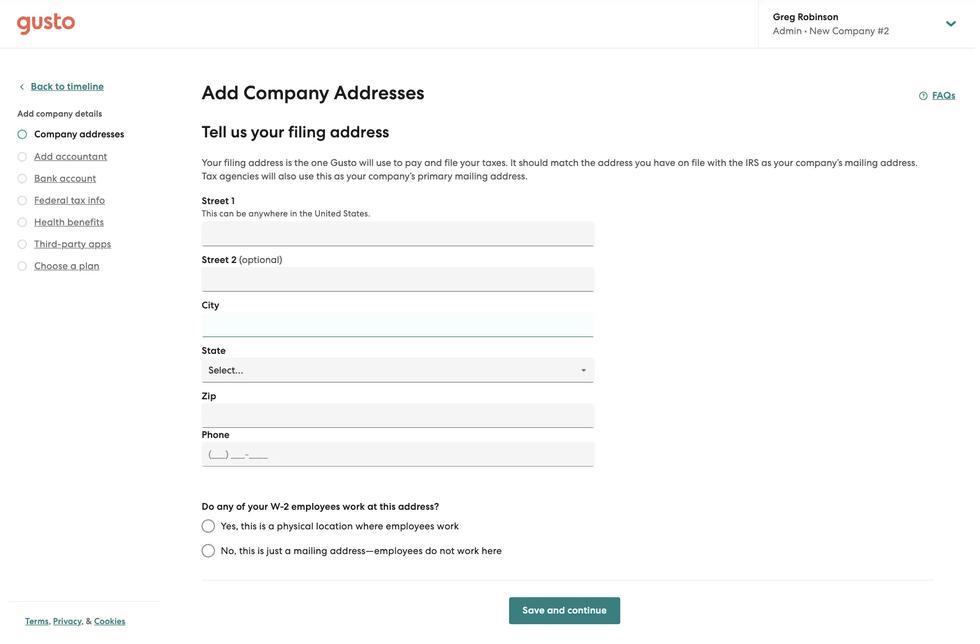 Task type: vqa. For each thing, say whether or not it's contained in the screenshot.
Create your company profile
no



Task type: locate. For each thing, give the bounding box(es) containing it.
street left "(optional)"
[[202, 254, 229, 266]]

check image left health
[[17, 218, 27, 227]]

1 vertical spatial and
[[547, 605, 565, 617]]

2 vertical spatial a
[[285, 546, 291, 557]]

save and continue
[[523, 605, 607, 617]]

your filing address is the one gusto will use to pay and file your taxes. it should match the address you have on file with the irs as your company's mailing address. tax agencies will also use this as your company's primary mailing address.
[[202, 157, 918, 182]]

company
[[36, 109, 73, 119]]

0 vertical spatial address.
[[881, 157, 918, 168]]

check image left third-
[[17, 240, 27, 249]]

2 vertical spatial work
[[457, 546, 479, 557]]

continue
[[568, 605, 607, 617]]

work left at
[[343, 501, 365, 513]]

company addresses list
[[17, 129, 156, 275]]

street inside street 1 this can be anywhere in the united states.
[[202, 195, 229, 207]]

1 horizontal spatial address.
[[881, 157, 918, 168]]

1 street from the top
[[202, 195, 229, 207]]

2 check image from the top
[[17, 174, 27, 184]]

to inside your filing address is the one gusto will use to pay and file your taxes. it should match the address you have on file with the irs as your company's mailing address. tax agencies will also use this as your company's primary mailing address.
[[394, 157, 403, 168]]

bank account button
[[34, 172, 96, 185]]

0 vertical spatial will
[[359, 157, 374, 168]]

greg robinson admin • new company #2
[[773, 11, 889, 36]]

0 horizontal spatial filing
[[224, 157, 246, 168]]

add left company
[[17, 109, 34, 119]]

2 vertical spatial company
[[34, 129, 77, 140]]

use down 'one'
[[299, 171, 314, 182]]

physical
[[277, 521, 314, 532]]

add
[[202, 81, 239, 104], [17, 109, 34, 119], [34, 151, 53, 162]]

party
[[61, 239, 86, 250]]

file up 'primary'
[[445, 157, 458, 168]]

third-party apps button
[[34, 238, 111, 251]]

1 horizontal spatial as
[[762, 157, 772, 168]]

0 horizontal spatial mailing
[[294, 546, 328, 557]]

1
[[231, 195, 235, 207]]

2 horizontal spatial add
[[202, 81, 239, 104]]

2 left "(optional)"
[[231, 254, 237, 266]]

use left pay
[[376, 157, 391, 168]]

4 check image from the top
[[17, 240, 27, 249]]

employees up location
[[291, 501, 340, 513]]

employees down address?
[[386, 521, 435, 532]]

bank account
[[34, 173, 96, 184]]

also
[[278, 171, 297, 182]]

address up gusto
[[330, 122, 389, 142]]

save and continue button
[[509, 598, 621, 625]]

2
[[231, 254, 237, 266], [284, 501, 289, 513]]

company down company
[[34, 129, 77, 140]]

health benefits button
[[34, 216, 104, 229]]

state
[[202, 345, 226, 357]]

0 vertical spatial 2
[[231, 254, 237, 266]]

should
[[519, 157, 548, 168]]

robinson
[[798, 11, 839, 23]]

#2
[[878, 25, 889, 36]]

1 vertical spatial mailing
[[455, 171, 488, 182]]

address.
[[881, 157, 918, 168], [490, 171, 528, 182]]

1 vertical spatial employees
[[386, 521, 435, 532]]

to right back
[[55, 81, 65, 93]]

1 horizontal spatial file
[[692, 157, 705, 168]]

1 vertical spatial as
[[334, 171, 344, 182]]

0 horizontal spatial and
[[424, 157, 442, 168]]

no, this is just a mailing address—employees do not work here
[[221, 546, 502, 557]]

add company details
[[17, 109, 102, 119]]

0 vertical spatial a
[[70, 261, 77, 272]]

is inside your filing address is the one gusto will use to pay and file your taxes. it should match the address you have on file with the irs as your company's mailing address. tax agencies will also use this as your company's primary mailing address.
[[286, 157, 292, 168]]

timeline
[[67, 81, 104, 93]]

add inside button
[[34, 151, 53, 162]]

1 horizontal spatial will
[[359, 157, 374, 168]]

filing up agencies
[[224, 157, 246, 168]]

address?
[[398, 501, 439, 513]]

this right at
[[380, 501, 396, 513]]

0 vertical spatial to
[[55, 81, 65, 93]]

is left physical
[[259, 521, 266, 532]]

1 vertical spatial check image
[[17, 196, 27, 206]]

1 vertical spatial will
[[261, 171, 276, 182]]

details
[[75, 109, 102, 119]]

you
[[635, 157, 651, 168]]

company up tell us your filing address
[[243, 81, 329, 104]]

1 horizontal spatial use
[[376, 157, 391, 168]]

0 vertical spatial company's
[[796, 157, 843, 168]]

2 horizontal spatial company
[[832, 25, 875, 36]]

file
[[445, 157, 458, 168], [692, 157, 705, 168]]

check image
[[17, 130, 27, 139], [17, 174, 27, 184], [17, 218, 27, 227], [17, 240, 27, 249], [17, 262, 27, 271]]

1 vertical spatial street
[[202, 254, 229, 266]]

1 horizontal spatial address
[[330, 122, 389, 142]]

1 horizontal spatial and
[[547, 605, 565, 617]]

work up not
[[437, 521, 459, 532]]

a left "plan"
[[70, 261, 77, 272]]

bank
[[34, 173, 57, 184]]

us
[[231, 122, 247, 142]]

do
[[202, 501, 214, 513]]

a inside button
[[70, 261, 77, 272]]

1 vertical spatial add
[[17, 109, 34, 119]]

the
[[294, 157, 309, 168], [581, 157, 596, 168], [729, 157, 743, 168], [300, 209, 313, 219]]

1 horizontal spatial company's
[[796, 157, 843, 168]]

will right gusto
[[359, 157, 374, 168]]

the right in
[[300, 209, 313, 219]]

a right just at the bottom left
[[285, 546, 291, 557]]

1 horizontal spatial filing
[[288, 122, 326, 142]]

1 vertical spatial to
[[394, 157, 403, 168]]

1 vertical spatial company's
[[369, 171, 415, 182]]

street
[[202, 195, 229, 207], [202, 254, 229, 266]]

2 horizontal spatial a
[[285, 546, 291, 557]]

any
[[217, 501, 234, 513]]

0 horizontal spatial a
[[70, 261, 77, 272]]

as
[[762, 157, 772, 168], [334, 171, 344, 182]]

Yes, this is a physical location where employees work radio
[[196, 514, 221, 539]]

2 horizontal spatial mailing
[[845, 157, 878, 168]]

0 vertical spatial add
[[202, 81, 239, 104]]

will
[[359, 157, 374, 168], [261, 171, 276, 182]]

0 horizontal spatial add
[[17, 109, 34, 119]]

add for add company details
[[17, 109, 34, 119]]

0 horizontal spatial ,
[[49, 617, 51, 627]]

company inside greg robinson admin • new company #2
[[832, 25, 875, 36]]

the inside street 1 this can be anywhere in the united states.
[[300, 209, 313, 219]]

1 horizontal spatial to
[[394, 157, 403, 168]]

, left the privacy link
[[49, 617, 51, 627]]

is for just
[[258, 546, 264, 557]]

0 vertical spatial is
[[286, 157, 292, 168]]

the left 'one'
[[294, 157, 309, 168]]

will left also
[[261, 171, 276, 182]]

as down gusto
[[334, 171, 344, 182]]

company
[[832, 25, 875, 36], [243, 81, 329, 104], [34, 129, 77, 140]]

anywhere
[[249, 209, 288, 219]]

to inside 'button'
[[55, 81, 65, 93]]

1 vertical spatial filing
[[224, 157, 246, 168]]

1 vertical spatial is
[[259, 521, 266, 532]]

have
[[654, 157, 676, 168]]

the right match
[[581, 157, 596, 168]]

filing up 'one'
[[288, 122, 326, 142]]

street for 2
[[202, 254, 229, 266]]

home image
[[17, 13, 75, 35]]

and right save
[[547, 605, 565, 617]]

check image left choose
[[17, 262, 27, 271]]

0 horizontal spatial use
[[299, 171, 314, 182]]

1 horizontal spatial company
[[243, 81, 329, 104]]

1 horizontal spatial a
[[268, 521, 275, 532]]

0 vertical spatial employees
[[291, 501, 340, 513]]

1 horizontal spatial ,
[[82, 617, 84, 627]]

this
[[202, 209, 217, 219]]

filing
[[288, 122, 326, 142], [224, 157, 246, 168]]

0 horizontal spatial employees
[[291, 501, 340, 513]]

1 horizontal spatial employees
[[386, 521, 435, 532]]

work
[[343, 501, 365, 513], [437, 521, 459, 532], [457, 546, 479, 557]]

filing inside your filing address is the one gusto will use to pay and file your taxes. it should match the address you have on file with the irs as your company's mailing address. tax agencies will also use this as your company's primary mailing address.
[[224, 157, 246, 168]]

back to timeline
[[31, 81, 104, 93]]

address up also
[[248, 157, 283, 168]]

street up this
[[202, 195, 229, 207]]

2 file from the left
[[692, 157, 705, 168]]

0 horizontal spatial company's
[[369, 171, 415, 182]]

apps
[[89, 239, 111, 250]]

faqs
[[933, 90, 956, 102]]

1 horizontal spatial add
[[34, 151, 53, 162]]

taxes.
[[482, 157, 508, 168]]

not
[[440, 546, 455, 557]]

company left #2
[[832, 25, 875, 36]]

file right on
[[692, 157, 705, 168]]

admin
[[773, 25, 802, 36]]

2 check image from the top
[[17, 196, 27, 206]]

choose a plan button
[[34, 259, 100, 273]]

phone
[[202, 430, 230, 441]]

a down the w-
[[268, 521, 275, 532]]

work right not
[[457, 546, 479, 557]]

0 horizontal spatial will
[[261, 171, 276, 182]]

0 vertical spatial as
[[762, 157, 772, 168]]

,
[[49, 617, 51, 627], [82, 617, 84, 627]]

add up bank
[[34, 151, 53, 162]]

with
[[708, 157, 727, 168]]

address left you
[[598, 157, 633, 168]]

check image for bank
[[17, 174, 27, 184]]

1 horizontal spatial mailing
[[455, 171, 488, 182]]

addresses
[[334, 81, 425, 104]]

add up tell
[[202, 81, 239, 104]]

do
[[425, 546, 437, 557]]

0 horizontal spatial address
[[248, 157, 283, 168]]

Zip field
[[202, 404, 595, 428]]

check image for add
[[17, 152, 27, 162]]

choose a plan
[[34, 261, 100, 272]]

to left pay
[[394, 157, 403, 168]]

company addresses
[[34, 129, 124, 140]]

location
[[316, 521, 353, 532]]

as right irs
[[762, 157, 772, 168]]

0 horizontal spatial to
[[55, 81, 65, 93]]

just
[[267, 546, 283, 557]]

is for a
[[259, 521, 266, 532]]

a
[[70, 261, 77, 272], [268, 521, 275, 532], [285, 546, 291, 557]]

health benefits
[[34, 217, 104, 228]]

1 check image from the top
[[17, 152, 27, 162]]

0 vertical spatial filing
[[288, 122, 326, 142]]

2 horizontal spatial address
[[598, 157, 633, 168]]

0 horizontal spatial file
[[445, 157, 458, 168]]

is left just at the bottom left
[[258, 546, 264, 557]]

5 check image from the top
[[17, 262, 27, 271]]

0 horizontal spatial company
[[34, 129, 77, 140]]

employees
[[291, 501, 340, 513], [386, 521, 435, 532]]

cookies button
[[94, 615, 125, 629]]

your
[[251, 122, 284, 142], [460, 157, 480, 168], [774, 157, 794, 168], [347, 171, 366, 182], [248, 501, 268, 513]]

is up also
[[286, 157, 292, 168]]

1 vertical spatial 2
[[284, 501, 289, 513]]

0 vertical spatial and
[[424, 157, 442, 168]]

2 vertical spatial is
[[258, 546, 264, 557]]

Street 1 field
[[202, 222, 595, 247]]

this down 'one'
[[316, 171, 332, 182]]

check image left add accountant
[[17, 152, 27, 162]]

use
[[376, 157, 391, 168], [299, 171, 314, 182]]

yes, this is a physical location where employees work
[[221, 521, 459, 532]]

1 vertical spatial address.
[[490, 171, 528, 182]]

check image left the federal
[[17, 196, 27, 206]]

to
[[55, 81, 65, 93], [394, 157, 403, 168]]

plan
[[79, 261, 100, 272]]

new
[[810, 25, 830, 36]]

mailing
[[845, 157, 878, 168], [455, 171, 488, 182], [294, 546, 328, 557]]

0 vertical spatial check image
[[17, 152, 27, 162]]

your
[[202, 157, 222, 168]]

, left &
[[82, 617, 84, 627]]

company's
[[796, 157, 843, 168], [369, 171, 415, 182]]

0 vertical spatial company
[[832, 25, 875, 36]]

2 street from the top
[[202, 254, 229, 266]]

City field
[[202, 313, 595, 337]]

check image
[[17, 152, 27, 162], [17, 196, 27, 206]]

this
[[316, 171, 332, 182], [380, 501, 396, 513], [241, 521, 257, 532], [239, 546, 255, 557]]

1 vertical spatial work
[[437, 521, 459, 532]]

1 file from the left
[[445, 157, 458, 168]]

0 vertical spatial street
[[202, 195, 229, 207]]

check image left bank
[[17, 174, 27, 184]]

this inside your filing address is the one gusto will use to pay and file your taxes. it should match the address you have on file with the irs as your company's mailing address. tax agencies will also use this as your company's primary mailing address.
[[316, 171, 332, 182]]

Street 2 field
[[202, 267, 595, 292]]

third-party apps
[[34, 239, 111, 250]]

2 vertical spatial add
[[34, 151, 53, 162]]

0 vertical spatial mailing
[[845, 157, 878, 168]]

check image down add company details
[[17, 130, 27, 139]]

3 check image from the top
[[17, 218, 27, 227]]

and up 'primary'
[[424, 157, 442, 168]]

2 up physical
[[284, 501, 289, 513]]

terms , privacy , & cookies
[[25, 617, 125, 627]]



Task type: describe. For each thing, give the bounding box(es) containing it.
1 vertical spatial use
[[299, 171, 314, 182]]

your down gusto
[[347, 171, 366, 182]]

cookies
[[94, 617, 125, 627]]

info
[[88, 195, 105, 206]]

0 horizontal spatial address.
[[490, 171, 528, 182]]

your right of on the bottom
[[248, 501, 268, 513]]

0 vertical spatial use
[[376, 157, 391, 168]]

street 2 (optional)
[[202, 254, 282, 266]]

on
[[678, 157, 689, 168]]

and inside button
[[547, 605, 565, 617]]

your right irs
[[774, 157, 794, 168]]

faqs button
[[919, 89, 956, 103]]

and inside your filing address is the one gusto will use to pay and file your taxes. it should match the address you have on file with the irs as your company's mailing address. tax agencies will also use this as your company's primary mailing address.
[[424, 157, 442, 168]]

Phone text field
[[202, 442, 595, 467]]

united
[[315, 209, 341, 219]]

third-
[[34, 239, 61, 250]]

yes,
[[221, 521, 238, 532]]

this right the yes,
[[241, 521, 257, 532]]

(optional)
[[239, 254, 282, 266]]

back
[[31, 81, 53, 93]]

No, this is just a mailing address—employees do not work here radio
[[196, 539, 221, 564]]

choose
[[34, 261, 68, 272]]

privacy link
[[53, 617, 82, 627]]

primary
[[418, 171, 453, 182]]

in
[[290, 209, 297, 219]]

can
[[219, 209, 234, 219]]

addresses
[[80, 129, 124, 140]]

federal tax info button
[[34, 194, 105, 207]]

tax
[[71, 195, 85, 206]]

add accountant button
[[34, 150, 107, 163]]

1 check image from the top
[[17, 130, 27, 139]]

one
[[311, 157, 328, 168]]

1 vertical spatial a
[[268, 521, 275, 532]]

your left taxes.
[[460, 157, 480, 168]]

at
[[368, 501, 377, 513]]

benefits
[[67, 217, 104, 228]]

account
[[60, 173, 96, 184]]

&
[[86, 617, 92, 627]]

do any of your w-2 employees work at this address?
[[202, 501, 439, 513]]

1 vertical spatial company
[[243, 81, 329, 104]]

terms
[[25, 617, 49, 627]]

federal
[[34, 195, 68, 206]]

address—employees
[[330, 546, 423, 557]]

pay
[[405, 157, 422, 168]]

your right us
[[251, 122, 284, 142]]

irs
[[746, 157, 759, 168]]

health
[[34, 217, 65, 228]]

add accountant
[[34, 151, 107, 162]]

back to timeline button
[[17, 80, 104, 94]]

states.
[[343, 209, 370, 219]]

accountant
[[56, 151, 107, 162]]

federal tax info
[[34, 195, 105, 206]]

save
[[523, 605, 545, 617]]

company inside list
[[34, 129, 77, 140]]

here
[[482, 546, 502, 557]]

1 horizontal spatial 2
[[284, 501, 289, 513]]

add for add company addresses
[[202, 81, 239, 104]]

tell us your filing address
[[202, 122, 389, 142]]

the left irs
[[729, 157, 743, 168]]

0 vertical spatial work
[[343, 501, 365, 513]]

0 horizontal spatial as
[[334, 171, 344, 182]]

street 1 this can be anywhere in the united states.
[[202, 195, 370, 219]]

2 vertical spatial mailing
[[294, 546, 328, 557]]

where
[[356, 521, 383, 532]]

gusto
[[330, 157, 357, 168]]

add company addresses
[[202, 81, 425, 104]]

2 , from the left
[[82, 617, 84, 627]]

no,
[[221, 546, 237, 557]]

street for 1
[[202, 195, 229, 207]]

match
[[551, 157, 579, 168]]

1 , from the left
[[49, 617, 51, 627]]

this right no,
[[239, 546, 255, 557]]

it
[[511, 157, 517, 168]]

zip
[[202, 391, 216, 403]]

of
[[236, 501, 246, 513]]

check image for federal
[[17, 196, 27, 206]]

check image for health
[[17, 218, 27, 227]]

•
[[804, 25, 807, 36]]

add for add accountant
[[34, 151, 53, 162]]

tell
[[202, 122, 227, 142]]

check image for choose
[[17, 262, 27, 271]]

0 horizontal spatial 2
[[231, 254, 237, 266]]

check image for third-
[[17, 240, 27, 249]]

city
[[202, 300, 220, 312]]

tax
[[202, 171, 217, 182]]

greg
[[773, 11, 796, 23]]

agencies
[[219, 171, 259, 182]]

privacy
[[53, 617, 82, 627]]



